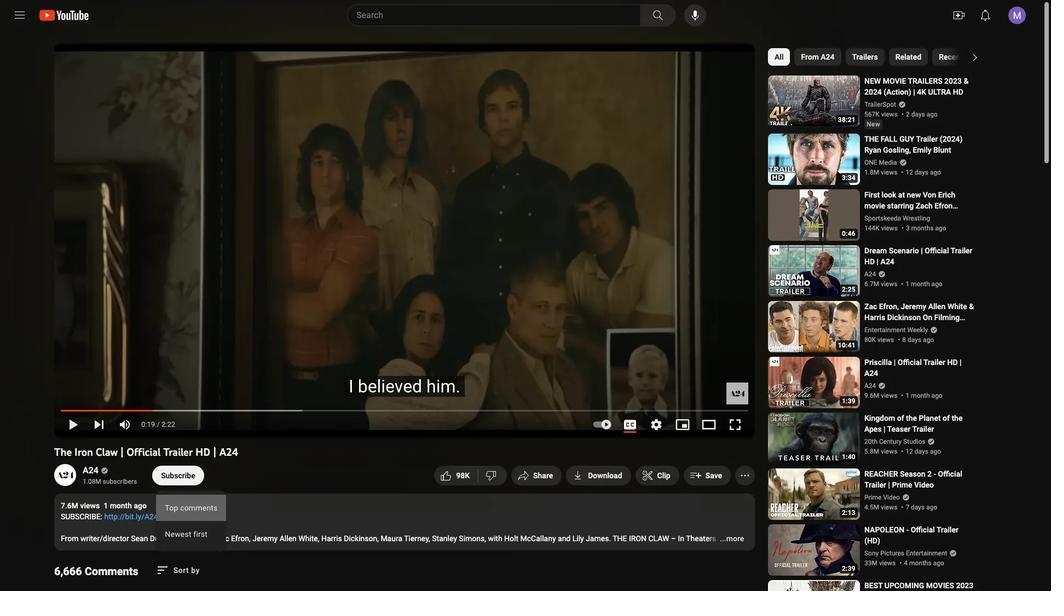 Task type: describe. For each thing, give the bounding box(es) containing it.
a24 inside priscilla | official trailer hd | a24
[[865, 369, 879, 378]]

views for 5.8m views
[[881, 448, 898, 456]]

2 and from the left
[[558, 535, 571, 543]]

from a24
[[802, 53, 835, 61]]

seek slider slider
[[61, 404, 749, 415]]

download
[[588, 472, 623, 480]]

2 vertical spatial month
[[110, 502, 132, 510]]

mccallany
[[521, 535, 556, 543]]

months for trailer
[[910, 560, 932, 567]]

6.7m views
[[865, 280, 898, 288]]

0 horizontal spatial video
[[884, 494, 900, 502]]

starring inside first look at new von erich movie starring zach efron #shorts
[[888, 202, 914, 210]]

newest first link
[[156, 521, 226, 547]]

1 vertical spatial jeremy
[[253, 535, 278, 543]]

theaters
[[686, 535, 717, 543]]

all
[[775, 53, 784, 61]]

3 minutes, 34 seconds element
[[842, 174, 856, 182]]

days for jeremy
[[908, 336, 922, 344]]

2023 for movies
[[957, 582, 974, 590]]

napoleon - official trailer (hd) by sony pictures entertainment 33,643,561 views 4 months ago 2 minutes, 39 seconds element
[[865, 525, 976, 547]]

zac efron, jeremy allen white & harris dickinson on filming 'the iron claw' | entertainment weekly by entertainment weekly 80,334 views 8 days ago 10 minutes, 41 seconds element
[[865, 301, 976, 344]]

8 days ago
[[903, 336, 935, 344]]

autoplay is on image
[[592, 421, 612, 429]]

prime inside reacher season 2 - official trailer | prime video
[[892, 481, 913, 490]]

on
[[923, 313, 933, 322]]

zach
[[916, 202, 933, 210]]

list box containing top comments
[[156, 490, 226, 552]]

9
[[456, 472, 461, 480]]

top comments
[[165, 504, 217, 512]]

days for guy
[[915, 169, 929, 176]]

comments
[[85, 565, 138, 578]]

official inside napoleon - official trailer (hd)
[[911, 526, 935, 535]]

views for 6.7m views
[[881, 280, 898, 288]]

1 and from the left
[[174, 535, 186, 543]]

a24 link
[[83, 465, 99, 477]]

scenario
[[889, 246, 920, 255]]

1.8m
[[865, 169, 880, 176]]

reacher season 2 - official trailer | prime video
[[865, 470, 963, 490]]

maura
[[381, 535, 403, 543]]

2 of from the left
[[943, 414, 950, 423]]

views for 33m views
[[880, 560, 896, 567]]

priscilla
[[865, 358, 892, 367]]

iron
[[629, 535, 647, 543]]

weekly inside zac efron, jeremy allen white & harris dickinson on filming 'the iron claw' | entertainment weekly
[[865, 335, 889, 344]]

ago for erich
[[936, 225, 947, 232]]

sort by button
[[156, 564, 200, 577]]

subscribe button
[[152, 466, 204, 486]]

movie
[[883, 77, 907, 85]]

iron inside zac efron, jeremy allen white & harris dickinson on filming 'the iron claw' | entertainment weekly
[[881, 324, 894, 333]]

best upcoming movies 2023 & 2024 (new trailers) by filmspot trailer 4,080,200 views 2 weeks ago 33 minutes element
[[865, 581, 976, 592]]

2 vertical spatial 1 month ago
[[104, 502, 147, 510]]

dream scenario | official trailer hd | a24
[[865, 246, 973, 266]]

look
[[882, 191, 897, 199]]

2023 for trailers
[[945, 77, 962, 85]]

6.7m
[[865, 280, 880, 288]]

(2024)
[[940, 135, 963, 144]]

views for 7.6m views
[[80, 502, 100, 510]]

official down "0:19"
[[127, 446, 161, 459]]

best upcoming movies 2023 link
[[865, 581, 976, 592]]

new movie trailers 2023 & 2024 (action) | 4k ultra hd by trailerspot 567,724 views 2 days ago 38 minutes element
[[865, 76, 976, 97]]

dickinson
[[888, 313, 921, 322]]

clip
[[658, 472, 671, 480]]

the fall guy trailer (2024) ryan gosling, emily blunt
[[865, 135, 963, 154]]

2:13 link
[[768, 469, 860, 521]]

2:22
[[162, 421, 175, 429]]

share
[[534, 472, 553, 480]]

0 horizontal spatial prime
[[865, 494, 882, 502]]

reacher season 2 - official trailer | prime video by prime video 4,533,479 views 7 days ago 2 minutes, 13 seconds element
[[865, 469, 976, 491]]

ago down ultra
[[927, 111, 938, 118]]

sportskeeda wrestling
[[865, 215, 931, 222]]

hd inside priscilla | official trailer hd | a24
[[948, 358, 958, 367]]

related
[[896, 53, 922, 61]]

0 horizontal spatial 8
[[461, 472, 465, 480]]

0:46 link
[[768, 190, 860, 242]]

holt
[[505, 535, 519, 543]]

trailer inside the fall guy trailer (2024) ryan gosling, emily blunt
[[917, 135, 938, 144]]

0 horizontal spatial the
[[613, 535, 627, 543]]

0:19 / 2:22
[[141, 421, 175, 429]]

k
[[465, 472, 470, 480]]

views for 9.6m views
[[881, 392, 898, 400]]

trailers
[[908, 77, 943, 85]]

ago up movies on the bottom of page
[[934, 560, 945, 567]]

144k views
[[865, 225, 898, 232]]

ago for hd
[[932, 280, 943, 288]]

0 vertical spatial 2
[[907, 111, 910, 118]]

from for from a24
[[802, 53, 819, 61]]

priscilla | official trailer hd | a24 by a24 9,634,176 views 1 month ago 1 minute, 39 seconds element
[[865, 357, 976, 379]]

sony pictures entertainment
[[865, 550, 948, 558]]

dream scenario | official trailer hd | a24 by a24 6,758,454 views 1 month ago 2 minutes, 25 seconds element
[[865, 245, 976, 267]]

12 for teaser
[[906, 448, 914, 456]]

movie
[[865, 202, 886, 210]]

best upcoming movies 2023
[[865, 582, 974, 592]]

clip button
[[636, 466, 680, 486]]

ago for ryan
[[931, 169, 942, 176]]

38 minutes, 21 seconds element
[[838, 116, 856, 124]]

guy
[[900, 135, 915, 144]]

from writer/director sean durkin and starring zac efron, jeremy allen white, harris dickinson, maura tierney, stanley simons, with holt mccallany and lily james. the iron claw – in theaters
[[61, 535, 718, 543]]

hd up subscribe button
[[195, 446, 210, 459]]

fall
[[881, 135, 898, 144]]

http://bit.ly/a24subscribe
[[104, 513, 191, 521]]

the iron claw | official trailer hd | a24
[[54, 446, 238, 459]]

group containing top comments
[[156, 485, 226, 577]]

0 horizontal spatial allen
[[280, 535, 297, 543]]

media
[[879, 159, 898, 167]]

share button
[[512, 466, 562, 486]]

1 month ago for trailer
[[906, 392, 943, 400]]

entertainment up 80k views
[[865, 326, 906, 334]]

writer/director
[[80, 535, 129, 543]]

subscribers
[[103, 478, 137, 486]]

views for 567k views
[[882, 111, 898, 118]]

durkin
[[150, 535, 172, 543]]

2024
[[865, 88, 882, 96]]

1 minute, 40 seconds element
[[842, 454, 856, 461]]

believed
[[358, 376, 422, 397]]

recently
[[939, 53, 969, 61]]

2:25
[[842, 286, 856, 294]]

the fall guy trailer (2024) ryan gosling, emily blunt by one media 1,809,454 views 12 days ago 3 minutes, 34 seconds element
[[865, 134, 976, 156]]

80k
[[865, 336, 876, 344]]

views for 80k views
[[878, 336, 895, 344]]

comments
[[180, 504, 217, 512]]

| inside kingdom of the planet of the apes | teaser trailer
[[884, 425, 886, 434]]

7.6m
[[61, 502, 78, 510]]

1 for |
[[906, 392, 910, 400]]

dream
[[865, 246, 887, 255]]

century
[[880, 438, 902, 446]]

emily
[[913, 146, 932, 154]]

| inside new movie trailers 2023 & 2024 (action) | 4k ultra hd
[[914, 88, 916, 96]]

one
[[865, 159, 878, 167]]

4
[[904, 560, 908, 567]]

2 minutes, 13 seconds element
[[842, 509, 856, 517]]

entertainment weekly
[[865, 326, 929, 334]]

first
[[193, 530, 207, 539]]

download button
[[566, 466, 631, 486]]

upcoming
[[885, 582, 925, 590]]

recently uploaded
[[939, 53, 1003, 61]]

2:25 link
[[768, 245, 860, 298]]

sportskeeda
[[865, 215, 902, 222]]

new
[[867, 121, 881, 128]]

trailer inside priscilla | official trailer hd | a24
[[924, 358, 946, 367]]

best
[[865, 582, 883, 590]]

channel watermark image
[[727, 383, 749, 405]]

subscribe
[[161, 472, 195, 480]]

kingdom
[[865, 414, 896, 423]]

days for the
[[915, 448, 929, 456]]

38:21
[[838, 116, 856, 124]]

ultra
[[929, 88, 952, 96]]

trailer inside reacher season 2 - official trailer | prime video
[[865, 481, 887, 490]]

youtube video player element
[[54, 44, 755, 438]]

1 the from the left
[[907, 414, 917, 423]]

...more
[[720, 535, 744, 543]]

harris inside zac efron, jeremy allen white & harris dickinson on filming 'the iron claw' | entertainment weekly
[[865, 313, 886, 322]]

1:39 link
[[768, 357, 860, 410]]

46 seconds element
[[842, 230, 856, 238]]

movies
[[927, 582, 955, 590]]



Task type: vqa. For each thing, say whether or not it's contained in the screenshot.


Task type: locate. For each thing, give the bounding box(es) containing it.
ago for |
[[932, 392, 943, 400]]

0 horizontal spatial iron
[[74, 446, 93, 459]]

official inside priscilla | official trailer hd | a24
[[898, 358, 922, 367]]

2 up guy
[[907, 111, 910, 118]]

views down entertainment weekly
[[878, 336, 895, 344]]

1 for scenario
[[906, 280, 910, 288]]

2023 inside best upcoming movies 2023
[[957, 582, 974, 590]]

0 vertical spatial -
[[934, 470, 937, 479]]

1 vertical spatial 1 month ago
[[906, 392, 943, 400]]

6,666
[[54, 565, 82, 578]]

0 vertical spatial 1
[[906, 280, 910, 288]]

sort
[[174, 566, 189, 575]]

& right white
[[970, 302, 975, 311]]

claw'
[[896, 324, 914, 333]]

0 vertical spatial month
[[911, 280, 930, 288]]

1 horizontal spatial allen
[[929, 302, 946, 311]]

filming
[[935, 313, 960, 322]]

1 vertical spatial 12
[[906, 448, 914, 456]]

2 the from the left
[[952, 414, 963, 423]]

of up teaser
[[898, 414, 905, 423]]

(action)
[[884, 88, 912, 96]]

starring down comments
[[188, 535, 215, 543]]

iron
[[881, 324, 894, 333], [74, 446, 93, 459]]

12 days ago for teaser
[[906, 448, 942, 456]]

from inside tab list
[[802, 53, 819, 61]]

1 vertical spatial 2
[[928, 470, 932, 479]]

days right "7"
[[911, 504, 925, 512]]

white,
[[299, 535, 320, 543]]

the up teaser
[[907, 414, 917, 423]]

first
[[865, 191, 880, 199]]

1 horizontal spatial efron,
[[880, 302, 899, 311]]

0 horizontal spatial efron,
[[231, 535, 251, 543]]

1 vertical spatial allen
[[280, 535, 297, 543]]

1 horizontal spatial and
[[558, 535, 571, 543]]

1 horizontal spatial zac
[[865, 302, 878, 311]]

views down prime video
[[881, 504, 898, 512]]

month up subscribe: http://bit.ly/a24subscribe
[[110, 502, 132, 510]]

official down the 8 days ago
[[898, 358, 922, 367]]

9 8 k
[[456, 472, 470, 480]]

1 vertical spatial from
[[61, 535, 79, 543]]

1:40 link
[[768, 413, 860, 466]]

1 vertical spatial 2023
[[957, 582, 974, 590]]

zac efron, jeremy allen white & harris dickinson on filming 'the iron claw' | entertainment weekly
[[865, 302, 975, 344]]

ago up von
[[931, 169, 942, 176]]

12 down studios
[[906, 448, 914, 456]]

0 vertical spatial efron,
[[880, 302, 899, 311]]

zac right first
[[216, 535, 229, 543]]

1 month ago for official
[[906, 280, 943, 288]]

dickinson,
[[344, 535, 379, 543]]

1 horizontal spatial from
[[802, 53, 819, 61]]

38:21 link
[[768, 76, 860, 128]]

1 up subscribe: http://bit.ly/a24subscribe
[[104, 502, 108, 510]]

1 month ago down the dream scenario | official trailer hd | a24 by a24 6,758,454 views 1 month ago 2 minutes, 25 seconds element
[[906, 280, 943, 288]]

1.08 million subscribers element
[[83, 477, 137, 487]]

0 horizontal spatial zac
[[216, 535, 229, 543]]

2023 inside new movie trailers 2023 & 2024 (action) | 4k ultra hd
[[945, 77, 962, 85]]

hd inside new movie trailers 2023 & 2024 (action) | 4k ultra hd
[[954, 88, 964, 96]]

| inside zac efron, jeremy allen white & harris dickinson on filming 'the iron claw' | entertainment weekly
[[916, 324, 918, 333]]

ago for trailer
[[927, 504, 938, 512]]

entertainment
[[920, 324, 969, 333], [865, 326, 906, 334], [906, 550, 948, 558]]

4k
[[918, 88, 927, 96]]

1 vertical spatial months
[[910, 560, 932, 567]]

- right season
[[934, 470, 937, 479]]

0 horizontal spatial &
[[964, 77, 969, 85]]

official
[[925, 246, 950, 255], [898, 358, 922, 367], [127, 446, 161, 459], [939, 470, 963, 479], [911, 526, 935, 535]]

20th
[[865, 438, 878, 446]]

0 vertical spatial prime
[[892, 481, 913, 490]]

12 up new
[[906, 169, 914, 176]]

days down 4k
[[912, 111, 926, 118]]

entertainment up 4 months ago
[[906, 550, 948, 558]]

1 horizontal spatial of
[[943, 414, 950, 423]]

2 inside reacher season 2 - official trailer | prime video
[[928, 470, 932, 479]]

2 12 days ago from the top
[[906, 448, 942, 456]]

1 vertical spatial zac
[[216, 535, 229, 543]]

1 right 6.7m views
[[906, 280, 910, 288]]

and right durkin
[[174, 535, 186, 543]]

trailer inside dream scenario | official trailer hd | a24
[[951, 246, 973, 255]]

-
[[934, 470, 937, 479], [907, 526, 909, 535]]

1 vertical spatial starring
[[188, 535, 215, 543]]

1 month ago up subscribe: http://bit.ly/a24subscribe
[[104, 502, 147, 510]]

trailer inside kingdom of the planet of the apes | teaser trailer
[[913, 425, 935, 434]]

allen up on
[[929, 302, 946, 311]]

pictures
[[881, 550, 905, 558]]

trailers
[[853, 53, 878, 61]]

the left iron
[[613, 535, 627, 543]]

1 right 9.6m views
[[906, 392, 910, 400]]

- down "7"
[[907, 526, 909, 535]]

month up planet
[[911, 392, 930, 400]]

new
[[865, 77, 881, 85]]

1 12 days ago from the top
[[906, 169, 942, 176]]

1 vertical spatial harris
[[322, 535, 342, 543]]

jeremy left white,
[[253, 535, 278, 543]]

napoleon
[[865, 526, 905, 535]]

harris up 'the
[[865, 313, 886, 322]]

& down recently uploaded
[[964, 77, 969, 85]]

iron up 80k views
[[881, 324, 894, 333]]

the right planet
[[952, 414, 963, 423]]

von
[[923, 191, 937, 199]]

3:34 link
[[768, 134, 860, 186]]

1 vertical spatial weekly
[[865, 335, 889, 344]]

Save text field
[[706, 472, 722, 480]]

1 vertical spatial -
[[907, 526, 909, 535]]

0 vertical spatial &
[[964, 77, 969, 85]]

& inside new movie trailers 2023 & 2024 (action) | 4k ultra hd
[[964, 77, 969, 85]]

0 vertical spatial jeremy
[[901, 302, 927, 311]]

1 vertical spatial 1
[[906, 392, 910, 400]]

1 horizontal spatial starring
[[888, 202, 914, 210]]

0 horizontal spatial jeremy
[[253, 535, 278, 543]]

0 vertical spatial 1 month ago
[[906, 280, 943, 288]]

1 vertical spatial month
[[911, 392, 930, 400]]

blunt
[[934, 146, 952, 154]]

ryan
[[865, 146, 882, 154]]

12 days ago down studios
[[906, 448, 942, 456]]

0 vertical spatial 12
[[906, 169, 914, 176]]

iron up a24 link on the left of the page
[[74, 446, 93, 459]]

season
[[901, 470, 926, 479]]

ago down efron
[[936, 225, 947, 232]]

0 vertical spatial from
[[802, 53, 819, 61]]

first look at new von erich movie starring zach efron #shorts by sportskeeda wrestling 144,802 views 3 months ago 46 seconds - play short element
[[865, 190, 976, 221]]

0 vertical spatial video
[[915, 481, 934, 490]]

9.6m
[[865, 392, 880, 400]]

0 horizontal spatial starring
[[188, 535, 215, 543]]

2 days ago
[[907, 111, 938, 118]]

from down subscribe:
[[61, 535, 79, 543]]

views right 9.6m
[[881, 392, 898, 400]]

efron
[[935, 202, 953, 210]]

0 vertical spatial iron
[[881, 324, 894, 333]]

1 horizontal spatial video
[[915, 481, 934, 490]]

3
[[907, 225, 910, 232]]

1 horizontal spatial the
[[865, 135, 879, 144]]

1 vertical spatial 12 days ago
[[906, 448, 942, 456]]

allen left white,
[[280, 535, 297, 543]]

–
[[671, 535, 676, 543]]

0 vertical spatial zac
[[865, 302, 878, 311]]

entertainment inside zac efron, jeremy allen white & harris dickinson on filming 'the iron claw' | entertainment weekly
[[920, 324, 969, 333]]

subscribe:
[[61, 513, 102, 521]]

official down 7 days ago
[[911, 526, 935, 535]]

0 horizontal spatial 2
[[907, 111, 910, 118]]

0 horizontal spatial weekly
[[865, 335, 889, 344]]

1 vertical spatial prime
[[865, 494, 882, 502]]

at
[[899, 191, 905, 199]]

first look at new von erich movie starring zach efron #shorts
[[865, 191, 956, 221]]

zac inside zac efron, jeremy allen white & harris dickinson on filming 'the iron claw' | entertainment weekly
[[865, 302, 878, 311]]

from for from writer/director sean durkin and starring zac efron, jeremy allen white, harris dickinson, maura tierney, stanley simons, with holt mccallany and lily james. the iron claw – in theaters
[[61, 535, 79, 543]]

the
[[54, 446, 72, 459]]

jeremy up dickinson
[[901, 302, 927, 311]]

ago down the dream scenario | official trailer hd | a24 by a24 6,758,454 views 1 month ago 2 minutes, 25 seconds element
[[932, 280, 943, 288]]

views for 1.8m views
[[881, 169, 898, 176]]

efron, right first
[[231, 535, 251, 543]]

0 vertical spatial 2023
[[945, 77, 962, 85]]

0 vertical spatial weekly
[[908, 326, 929, 334]]

with
[[488, 535, 503, 543]]

1 vertical spatial &
[[970, 302, 975, 311]]

trailer down the 8 days ago
[[924, 358, 946, 367]]

2023 up ultra
[[945, 77, 962, 85]]

i believed him.
[[349, 376, 461, 397]]

reacher
[[865, 470, 899, 479]]

2:39
[[842, 565, 856, 573]]

Download text field
[[588, 472, 623, 480]]

official right season
[[939, 470, 963, 479]]

avatar image image
[[1009, 7, 1026, 24]]

video inside reacher season 2 - official trailer | prime video
[[915, 481, 934, 490]]

2 right season
[[928, 470, 932, 479]]

0 vertical spatial 12 days ago
[[906, 169, 942, 176]]

video down season
[[915, 481, 934, 490]]

days
[[912, 111, 926, 118], [915, 169, 929, 176], [908, 336, 922, 344], [915, 448, 929, 456], [911, 504, 925, 512]]

0 horizontal spatial -
[[907, 526, 909, 535]]

'the
[[865, 324, 879, 333]]

list box
[[156, 490, 226, 552]]

Share text field
[[534, 472, 553, 480]]

white
[[948, 302, 968, 311]]

wrestling
[[903, 215, 931, 222]]

0 horizontal spatial of
[[898, 414, 905, 423]]

1 month ago
[[906, 280, 943, 288], [906, 392, 943, 400], [104, 502, 147, 510]]

priscilla | official trailer hd | a24
[[865, 358, 962, 378]]

months right 4
[[910, 560, 932, 567]]

1 horizontal spatial harris
[[865, 313, 886, 322]]

video up 4.5m views at the right of page
[[884, 494, 900, 502]]

prime down season
[[892, 481, 913, 490]]

views down trailerspot at the top
[[882, 111, 898, 118]]

ago up planet
[[932, 392, 943, 400]]

1 12 from the top
[[906, 169, 914, 176]]

ago for the
[[931, 448, 942, 456]]

0 horizontal spatial and
[[174, 535, 186, 543]]

1 horizontal spatial 2
[[928, 470, 932, 479]]

12 days ago for blunt
[[906, 169, 942, 176]]

official inside reacher season 2 - official trailer | prime video
[[939, 470, 963, 479]]

a24 inside dream scenario | official trailer hd | a24
[[881, 257, 895, 266]]

views down 'pictures'
[[880, 560, 896, 567]]

trailer down 'reacher'
[[865, 481, 887, 490]]

6,666 comments
[[54, 565, 138, 578]]

views for 4.5m views
[[881, 504, 898, 512]]

of
[[898, 414, 905, 423], [943, 414, 950, 423]]

1 horizontal spatial &
[[970, 302, 975, 311]]

views for 144k views
[[882, 225, 898, 232]]

of right planet
[[943, 414, 950, 423]]

official inside dream scenario | official trailer hd | a24
[[925, 246, 950, 255]]

10 minutes, 41 seconds element
[[838, 342, 856, 349]]

and
[[174, 535, 186, 543], [558, 535, 571, 543]]

0 vertical spatial starring
[[888, 202, 914, 210]]

tab list
[[768, 44, 1014, 70]]

trailer down efron
[[951, 246, 973, 255]]

1 vertical spatial the
[[613, 535, 627, 543]]

jeremy
[[901, 302, 927, 311], [253, 535, 278, 543]]

0 horizontal spatial from
[[61, 535, 79, 543]]

newest first
[[165, 530, 207, 539]]

1 horizontal spatial the
[[952, 414, 963, 423]]

1 horizontal spatial -
[[934, 470, 937, 479]]

weekly up the 8 days ago
[[908, 326, 929, 334]]

views right 6.7m
[[881, 280, 898, 288]]

official down 3 months ago
[[925, 246, 950, 255]]

trailer down planet
[[913, 425, 935, 434]]

- inside reacher season 2 - official trailer | prime video
[[934, 470, 937, 479]]

views
[[882, 111, 898, 118], [881, 169, 898, 176], [882, 225, 898, 232], [881, 280, 898, 288], [878, 336, 895, 344], [881, 392, 898, 400], [881, 448, 898, 456], [80, 502, 100, 510], [881, 504, 898, 512], [880, 560, 896, 567]]

ago up http://bit.ly/a24subscribe link
[[134, 502, 147, 510]]

jeremy inside zac efron, jeremy allen white & harris dickinson on filming 'the iron claw' | entertainment weekly
[[901, 302, 927, 311]]

new
[[907, 191, 921, 199]]

3:34
[[842, 174, 856, 182]]

entertainment down filming
[[920, 324, 969, 333]]

month for official
[[911, 392, 930, 400]]

group
[[156, 485, 226, 577]]

and left lily
[[558, 535, 571, 543]]

1 vertical spatial 8
[[461, 472, 465, 480]]

hd inside dream scenario | official trailer hd | a24
[[865, 257, 875, 266]]

allen inside zac efron, jeremy allen white & harris dickinson on filming 'the iron claw' | entertainment weekly
[[929, 302, 946, 311]]

prime video
[[865, 494, 900, 502]]

days down studios
[[915, 448, 929, 456]]

1 horizontal spatial prime
[[892, 481, 913, 490]]

1 horizontal spatial 8
[[903, 336, 907, 344]]

trailer inside napoleon - official trailer (hd)
[[937, 526, 959, 535]]

| inside reacher season 2 - official trailer | prime video
[[889, 481, 891, 490]]

the up ryan
[[865, 135, 879, 144]]

the
[[865, 135, 879, 144], [613, 535, 627, 543]]

hd down dream
[[865, 257, 875, 266]]

zac
[[865, 302, 878, 311], [216, 535, 229, 543]]

2023 right movies on the bottom of page
[[957, 582, 974, 590]]

1 month ago up planet
[[906, 392, 943, 400]]

12 days ago down 'emily'
[[906, 169, 942, 176]]

zac up 'the
[[865, 302, 878, 311]]

months for new
[[912, 225, 934, 232]]

1 minute, 39 seconds element
[[842, 398, 856, 405]]

2 vertical spatial 1
[[104, 502, 108, 510]]

weekly down 'the
[[865, 335, 889, 344]]

Clip text field
[[658, 472, 671, 480]]

trailer up 'emily'
[[917, 135, 938, 144]]

0 vertical spatial months
[[912, 225, 934, 232]]

- inside napoleon - official trailer (hd)
[[907, 526, 909, 535]]

12 for blunt
[[906, 169, 914, 176]]

1 vertical spatial video
[[884, 494, 900, 502]]

top comments link
[[156, 495, 226, 521]]

ago down on
[[924, 336, 935, 344]]

1 vertical spatial efron,
[[231, 535, 251, 543]]

days down 'emily'
[[915, 169, 929, 176]]

the inside the fall guy trailer (2024) ryan gosling, emily blunt
[[865, 135, 879, 144]]

1 horizontal spatial jeremy
[[901, 302, 927, 311]]

1.08m subscribers
[[83, 478, 137, 486]]

days for 2
[[911, 504, 925, 512]]

...more button
[[720, 533, 744, 544]]

apes
[[865, 425, 882, 434]]

2 12 from the top
[[906, 448, 914, 456]]

0 horizontal spatial harris
[[322, 535, 342, 543]]

harris right white,
[[322, 535, 342, 543]]

starring down at
[[888, 202, 914, 210]]

4.5m views
[[865, 504, 898, 512]]

1 vertical spatial iron
[[74, 446, 93, 459]]

tab list containing all
[[768, 44, 1014, 70]]

months down wrestling
[[912, 225, 934, 232]]

ago up reacher season 2 - official trailer | prime video by prime video 4,533,479 views 7 days ago 2 minutes, 13 seconds element
[[931, 448, 942, 456]]

kingdom of the planet of the apes | teaser trailer by 20th century studios 5,881,488 views 12 days ago 1 minute, 40 seconds element
[[865, 413, 976, 435]]

month for |
[[911, 280, 930, 288]]

lily
[[573, 535, 584, 543]]

trailer up subscribe
[[163, 446, 193, 459]]

from right all
[[802, 53, 819, 61]]

save
[[706, 472, 722, 480]]

prime up 4.5m on the right of the page
[[865, 494, 882, 502]]

20th century studios
[[865, 438, 926, 446]]

& inside zac efron, jeremy allen white & harris dickinson on filming 'the iron claw' | entertainment weekly
[[970, 302, 975, 311]]

hd right ultra
[[954, 88, 964, 96]]

0 vertical spatial the
[[865, 135, 879, 144]]

efron,
[[880, 302, 899, 311], [231, 535, 251, 543]]

subscribe: http://bit.ly/a24subscribe
[[61, 513, 191, 521]]

2 minutes, 25 seconds element
[[842, 286, 856, 294]]

1 horizontal spatial iron
[[881, 324, 894, 333]]

1
[[906, 280, 910, 288], [906, 392, 910, 400], [104, 502, 108, 510]]

80k views
[[865, 336, 895, 344]]

efron, up dickinson
[[880, 302, 899, 311]]

him.
[[427, 376, 461, 397]]

0 vertical spatial allen
[[929, 302, 946, 311]]

None search field
[[328, 4, 678, 26]]

ago right "7"
[[927, 504, 938, 512]]

trailer down 7 days ago
[[937, 526, 959, 535]]

Subscribe text field
[[161, 472, 195, 480]]

2 minutes, 39 seconds element
[[842, 565, 856, 573]]

0 vertical spatial harris
[[865, 313, 886, 322]]

views down media
[[881, 169, 898, 176]]

efron, inside zac efron, jeremy allen white & harris dickinson on filming 'the iron claw' | entertainment weekly
[[880, 302, 899, 311]]

1 of from the left
[[898, 414, 905, 423]]

hd down filming
[[948, 358, 958, 367]]

7.6m views
[[61, 502, 100, 510]]

http://bit.ly/a24subscribe link
[[104, 513, 191, 521]]

0 vertical spatial 8
[[903, 336, 907, 344]]

views down century
[[881, 448, 898, 456]]

days down claw'
[[908, 336, 922, 344]]

views down sportskeeda
[[882, 225, 898, 232]]

0 horizontal spatial the
[[907, 414, 917, 423]]

Search text field
[[357, 8, 639, 22]]

33m views
[[865, 560, 896, 567]]

567k
[[865, 111, 880, 118]]

1 horizontal spatial weekly
[[908, 326, 929, 334]]

month down the dream scenario | official trailer hd | a24 by a24 6,758,454 views 1 month ago 2 minutes, 25 seconds element
[[911, 280, 930, 288]]

12 days ago
[[906, 169, 942, 176], [906, 448, 942, 456]]

views up subscribe:
[[80, 502, 100, 510]]

ago for &
[[924, 336, 935, 344]]



